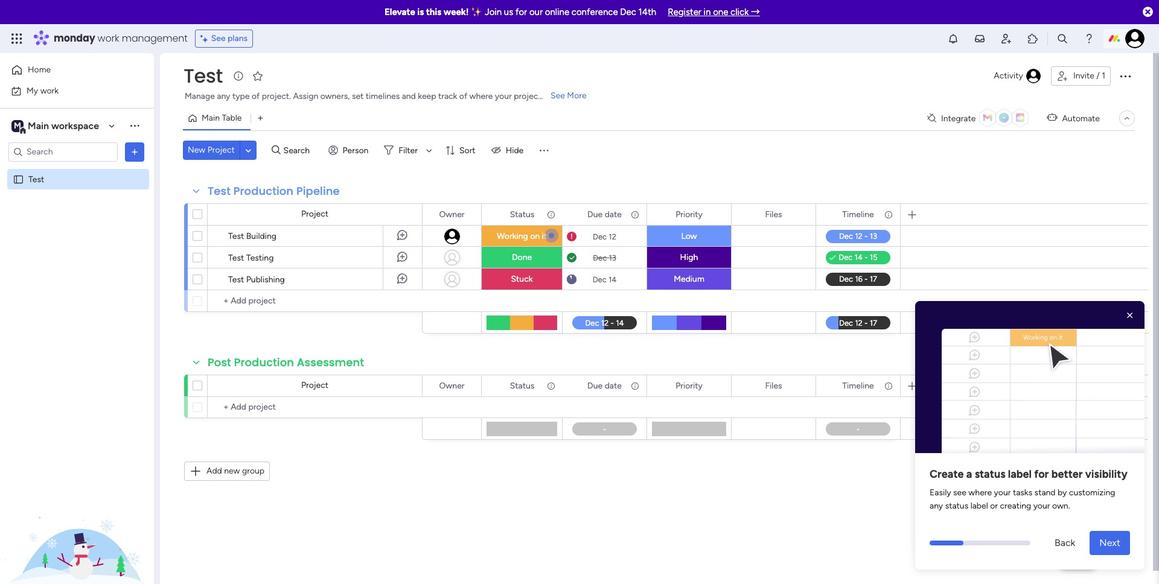 Task type: vqa. For each thing, say whether or not it's contained in the screenshot.
to inside the button
no



Task type: locate. For each thing, give the bounding box(es) containing it.
dec for dec 12
[[593, 232, 607, 241]]

set
[[352, 91, 364, 101]]

project
[[514, 91, 541, 101]]

1 vertical spatial for
[[1034, 468, 1049, 481]]

test inside field
[[208, 184, 231, 199]]

of right track
[[459, 91, 467, 101]]

where up or
[[969, 488, 992, 498]]

owners,
[[320, 91, 350, 101]]

column information image
[[884, 210, 894, 219], [546, 381, 556, 391], [630, 381, 640, 391]]

status
[[975, 468, 1006, 481], [945, 501, 968, 512]]

test testing
[[228, 253, 274, 263]]

table
[[222, 113, 242, 123]]

production right post
[[234, 355, 294, 370]]

main right workspace image
[[28, 120, 49, 131]]

invite / 1
[[1073, 71, 1105, 81]]

2 date from the top
[[605, 381, 622, 391]]

files for 1st the files field from the bottom of the page
[[765, 381, 782, 391]]

Priority field
[[673, 208, 706, 221], [673, 379, 706, 393]]

keep
[[418, 91, 436, 101]]

activity
[[994, 71, 1023, 81]]

0 horizontal spatial column information image
[[546, 210, 556, 219]]

person button
[[323, 141, 376, 160]]

1 horizontal spatial main
[[202, 113, 220, 123]]

select product image
[[11, 33, 23, 45]]

1 horizontal spatial where
[[969, 488, 992, 498]]

see inside button
[[211, 33, 226, 43]]

1 vertical spatial priority field
[[673, 379, 706, 393]]

workspace selection element
[[11, 119, 101, 134]]

Timeline field
[[839, 208, 877, 221], [839, 379, 877, 393]]

work inside button
[[40, 85, 59, 96]]

2 of from the left
[[459, 91, 467, 101]]

1 vertical spatial timeline
[[842, 381, 874, 391]]

1 vertical spatial status
[[510, 381, 534, 391]]

0 vertical spatial status
[[975, 468, 1006, 481]]

1 horizontal spatial work
[[98, 31, 119, 45]]

0 vertical spatial production
[[233, 184, 293, 199]]

main inside workspace selection element
[[28, 120, 49, 131]]

dec 14
[[593, 275, 617, 284]]

1 vertical spatial where
[[969, 488, 992, 498]]

1 horizontal spatial label
[[1008, 468, 1032, 481]]

main left table
[[202, 113, 220, 123]]

project for test production pipeline
[[301, 209, 328, 219]]

production down v2 search icon
[[233, 184, 293, 199]]

1 vertical spatial any
[[930, 501, 943, 512]]

search everything image
[[1056, 33, 1069, 45]]

1 horizontal spatial of
[[459, 91, 467, 101]]

0 vertical spatial status
[[510, 209, 534, 219]]

inbox image
[[974, 33, 986, 45]]

dec left 12
[[593, 232, 607, 241]]

0 vertical spatial due
[[587, 209, 603, 219]]

0 horizontal spatial work
[[40, 85, 59, 96]]

my
[[27, 85, 38, 96]]

type
[[232, 91, 250, 101]]

date
[[605, 209, 622, 219], [605, 381, 622, 391]]

0 horizontal spatial column information image
[[546, 381, 556, 391]]

of
[[252, 91, 260, 101], [459, 91, 467, 101]]

Due date field
[[584, 208, 625, 221], [584, 379, 625, 393]]

0 vertical spatial due date field
[[584, 208, 625, 221]]

status
[[510, 209, 534, 219], [510, 381, 534, 391]]

option
[[0, 168, 154, 171]]

+ add project text field down publishing
[[214, 294, 417, 308]]

1 horizontal spatial any
[[930, 501, 943, 512]]

0 horizontal spatial see
[[211, 33, 226, 43]]

column information image for due date
[[630, 381, 640, 391]]

1 vertical spatial your
[[994, 488, 1011, 498]]

add new group
[[206, 466, 264, 476]]

for up the stand
[[1034, 468, 1049, 481]]

dec for dec 14
[[593, 275, 607, 284]]

1 vertical spatial files field
[[762, 379, 785, 393]]

work right my
[[40, 85, 59, 96]]

test building
[[228, 231, 276, 241]]

main table button
[[183, 109, 251, 128]]

0 horizontal spatial of
[[252, 91, 260, 101]]

1 vertical spatial due date field
[[584, 379, 625, 393]]

0 horizontal spatial your
[[495, 91, 512, 101]]

1 vertical spatial due date
[[587, 381, 622, 391]]

2 vertical spatial project
[[301, 380, 328, 391]]

2 due from the top
[[587, 381, 603, 391]]

column information image for timeline
[[884, 381, 894, 391]]

workspace image
[[11, 119, 24, 133]]

hide
[[506, 145, 524, 155]]

0 horizontal spatial lottie animation image
[[0, 462, 154, 584]]

add to favorites image
[[252, 70, 264, 82]]

1 priority field from the top
[[673, 208, 706, 221]]

0 vertical spatial any
[[217, 91, 230, 101]]

2 due date from the top
[[587, 381, 622, 391]]

it
[[542, 231, 547, 241]]

0 vertical spatial label
[[1008, 468, 1032, 481]]

test down test testing
[[228, 275, 244, 285]]

see left plans at the top
[[211, 33, 226, 43]]

1 status field from the top
[[507, 208, 537, 221]]

1 vertical spatial see
[[551, 91, 565, 101]]

1 horizontal spatial lottie animation image
[[915, 306, 1145, 458]]

1 horizontal spatial column information image
[[630, 210, 640, 219]]

1 files from the top
[[765, 209, 782, 219]]

0 vertical spatial for
[[516, 7, 527, 18]]

Owner field
[[436, 208, 468, 221], [436, 379, 468, 393]]

sort button
[[440, 141, 483, 160]]

2 due date field from the top
[[584, 379, 625, 393]]

0 vertical spatial owner
[[439, 209, 465, 219]]

1 vertical spatial owner
[[439, 381, 465, 391]]

Status field
[[507, 208, 537, 221], [507, 379, 537, 393]]

1 timeline field from the top
[[839, 208, 877, 221]]

next
[[1100, 537, 1120, 549]]

2 horizontal spatial column information image
[[884, 381, 894, 391]]

2 timeline field from the top
[[839, 379, 877, 393]]

label left or
[[971, 501, 988, 512]]

any left type
[[217, 91, 230, 101]]

status down see
[[945, 501, 968, 512]]

test right "public board" image
[[28, 174, 44, 184]]

integrate
[[941, 113, 976, 123]]

2 horizontal spatial your
[[1033, 501, 1050, 512]]

easily see where your tasks stand by customizing any status label or creating your own.
[[930, 488, 1115, 512]]

files
[[765, 209, 782, 219], [765, 381, 782, 391]]

timeline
[[842, 209, 874, 219], [842, 381, 874, 391]]

next button
[[1090, 531, 1130, 555]]

any down the easily
[[930, 501, 943, 512]]

+ Add project text field
[[214, 294, 417, 308], [214, 400, 417, 415]]

column information image
[[546, 210, 556, 219], [630, 210, 640, 219], [884, 381, 894, 391]]

home
[[28, 65, 51, 75]]

2 files from the top
[[765, 381, 782, 391]]

working
[[497, 231, 528, 241]]

by
[[1058, 488, 1067, 498]]

0 vertical spatial due date
[[587, 209, 622, 219]]

0 vertical spatial lottie animation element
[[915, 301, 1145, 458]]

test list box
[[0, 167, 154, 353]]

1 vertical spatial status field
[[507, 379, 537, 393]]

Files field
[[762, 208, 785, 221], [762, 379, 785, 393]]

dec
[[620, 7, 636, 18], [593, 232, 607, 241], [593, 253, 607, 262], [593, 275, 607, 284]]

work for my
[[40, 85, 59, 96]]

1 horizontal spatial status
[[975, 468, 1006, 481]]

main inside button
[[202, 113, 220, 123]]

main
[[202, 113, 220, 123], [28, 120, 49, 131]]

project inside button
[[208, 145, 235, 155]]

0 vertical spatial owner field
[[436, 208, 468, 221]]

your up or
[[994, 488, 1011, 498]]

show board description image
[[231, 70, 246, 82]]

lottie animation element
[[915, 301, 1145, 458], [0, 462, 154, 584]]

1 vertical spatial + add project text field
[[214, 400, 417, 415]]

label up tasks
[[1008, 468, 1032, 481]]

help button
[[1057, 550, 1099, 570]]

test
[[184, 62, 223, 89], [28, 174, 44, 184], [208, 184, 231, 199], [228, 231, 244, 241], [228, 253, 244, 263], [228, 275, 244, 285]]

2 horizontal spatial column information image
[[884, 210, 894, 219]]

options image
[[129, 146, 141, 158], [464, 204, 473, 225], [714, 204, 723, 225], [630, 376, 638, 396]]

status inside easily see where your tasks stand by customizing any status label or creating your own.
[[945, 501, 968, 512]]

lottie animation image
[[915, 306, 1145, 458], [0, 462, 154, 584]]

column information image for status
[[546, 210, 556, 219]]

dec for dec 13
[[593, 253, 607, 262]]

main for main table
[[202, 113, 220, 123]]

2 status field from the top
[[507, 379, 537, 393]]

1 vertical spatial files
[[765, 381, 782, 391]]

test down new project button
[[208, 184, 231, 199]]

1 vertical spatial project
[[301, 209, 328, 219]]

project right new
[[208, 145, 235, 155]]

0 vertical spatial + add project text field
[[214, 294, 417, 308]]

hide button
[[486, 141, 531, 160]]

autopilot image
[[1047, 110, 1057, 125]]

dec 12
[[593, 232, 616, 241]]

see left more on the top of page
[[551, 91, 565, 101]]

1 horizontal spatial see
[[551, 91, 565, 101]]

working on it
[[497, 231, 547, 241]]

1 vertical spatial label
[[971, 501, 988, 512]]

status right the "a"
[[975, 468, 1006, 481]]

main workspace
[[28, 120, 99, 131]]

due date
[[587, 209, 622, 219], [587, 381, 622, 391]]

12
[[609, 232, 616, 241]]

1 due date field from the top
[[584, 208, 625, 221]]

column information image for timeline
[[884, 210, 894, 219]]

activity button
[[989, 66, 1046, 86]]

our
[[529, 7, 543, 18]]

your down the stand
[[1033, 501, 1050, 512]]

1 horizontal spatial your
[[994, 488, 1011, 498]]

14th
[[638, 7, 656, 18]]

is
[[417, 7, 424, 18]]

0 vertical spatial work
[[98, 31, 119, 45]]

new project button
[[183, 141, 240, 160]]

1 due from the top
[[587, 209, 603, 219]]

create a status label for better visibility
[[930, 468, 1128, 481]]

1 owner from the top
[[439, 209, 465, 219]]

week!
[[444, 7, 469, 18]]

1 vertical spatial status
[[945, 501, 968, 512]]

due for assessment
[[587, 381, 603, 391]]

1 vertical spatial work
[[40, 85, 59, 96]]

0 vertical spatial files
[[765, 209, 782, 219]]

0 vertical spatial date
[[605, 209, 622, 219]]

dec left 14
[[593, 275, 607, 284]]

in
[[704, 7, 711, 18]]

help image
[[1083, 33, 1095, 45]]

add new group button
[[184, 462, 270, 481]]

0 vertical spatial timeline field
[[839, 208, 877, 221]]

dapulse integrations image
[[927, 114, 936, 123]]

production
[[233, 184, 293, 199], [234, 355, 294, 370]]

post
[[208, 355, 231, 370]]

v2 search image
[[272, 144, 280, 157]]

publishing
[[246, 275, 285, 285]]

1 horizontal spatial column information image
[[630, 381, 640, 391]]

new project
[[188, 145, 235, 155]]

1 date from the top
[[605, 209, 622, 219]]

production for post
[[234, 355, 294, 370]]

0 horizontal spatial status
[[945, 501, 968, 512]]

Search field
[[280, 142, 317, 159]]

test production pipeline
[[208, 184, 340, 199]]

options image
[[1118, 69, 1133, 83], [546, 204, 554, 225], [630, 204, 638, 225], [799, 204, 807, 225], [883, 204, 892, 225], [464, 376, 473, 396], [546, 376, 554, 396], [883, 376, 892, 396]]

track
[[438, 91, 457, 101]]

date for post production assessment
[[605, 381, 622, 391]]

project down 'assessment'
[[301, 380, 328, 391]]

0 vertical spatial project
[[208, 145, 235, 155]]

manage any type of project. assign owners, set timelines and keep track of where your project stands.
[[185, 91, 570, 101]]

work
[[98, 31, 119, 45], [40, 85, 59, 96]]

1 owner field from the top
[[436, 208, 468, 221]]

0 horizontal spatial main
[[28, 120, 49, 131]]

0 horizontal spatial label
[[971, 501, 988, 512]]

work right monday
[[98, 31, 119, 45]]

1 vertical spatial owner field
[[436, 379, 468, 393]]

0 vertical spatial priority
[[676, 209, 703, 219]]

dapulse checkmark sign image
[[830, 251, 836, 266]]

test left testing
[[228, 253, 244, 263]]

test left building
[[228, 231, 244, 241]]

0 horizontal spatial any
[[217, 91, 230, 101]]

register in one click →
[[668, 7, 760, 18]]

0 horizontal spatial where
[[469, 91, 493, 101]]

priority
[[676, 209, 703, 219], [676, 381, 703, 391]]

1 vertical spatial lottie animation image
[[0, 462, 154, 584]]

for
[[516, 7, 527, 18], [1034, 468, 1049, 481]]

test for test building
[[228, 231, 244, 241]]

0 vertical spatial priority field
[[673, 208, 706, 221]]

1 vertical spatial date
[[605, 381, 622, 391]]

test for test testing
[[228, 253, 244, 263]]

0 vertical spatial files field
[[762, 208, 785, 221]]

1 vertical spatial timeline field
[[839, 379, 877, 393]]

0 horizontal spatial lottie animation element
[[0, 462, 154, 584]]

where right track
[[469, 91, 493, 101]]

test inside list box
[[28, 174, 44, 184]]

+ add project text field down 'assessment'
[[214, 400, 417, 415]]

progress bar
[[930, 541, 963, 546]]

0 vertical spatial status field
[[507, 208, 537, 221]]

project down pipeline
[[301, 209, 328, 219]]

1 vertical spatial priority
[[676, 381, 703, 391]]

1 of from the left
[[252, 91, 260, 101]]

0 vertical spatial timeline
[[842, 209, 874, 219]]

2 priority from the top
[[676, 381, 703, 391]]

your left project
[[495, 91, 512, 101]]

2 owner from the top
[[439, 381, 465, 391]]

1 files field from the top
[[762, 208, 785, 221]]

test up manage
[[184, 62, 223, 89]]

any inside easily see where your tasks stand by customizing any status label or creating your own.
[[930, 501, 943, 512]]

1 vertical spatial due
[[587, 381, 603, 391]]

collapse board header image
[[1122, 113, 1132, 123]]

1 vertical spatial production
[[234, 355, 294, 370]]

1 horizontal spatial lottie animation element
[[915, 301, 1145, 458]]

dec left 13
[[593, 253, 607, 262]]

for right us
[[516, 7, 527, 18]]

1 due date from the top
[[587, 209, 622, 219]]

online
[[545, 7, 569, 18]]

0 vertical spatial see
[[211, 33, 226, 43]]

project.
[[262, 91, 291, 101]]

due date for assessment
[[587, 381, 622, 391]]

of right type
[[252, 91, 260, 101]]

owner
[[439, 209, 465, 219], [439, 381, 465, 391]]

Search in workspace field
[[25, 145, 101, 159]]

home button
[[7, 60, 130, 80]]



Task type: describe. For each thing, give the bounding box(es) containing it.
workspace options image
[[129, 120, 141, 132]]

testing
[[246, 253, 274, 263]]

customizing
[[1069, 488, 1115, 498]]

new
[[224, 466, 240, 476]]

register
[[668, 7, 701, 18]]

column information image for due date
[[630, 210, 640, 219]]

production for test
[[233, 184, 293, 199]]

status field for column information image related to status
[[507, 379, 537, 393]]

project for post production assessment
[[301, 380, 328, 391]]

this
[[426, 7, 441, 18]]

create
[[930, 468, 964, 481]]

test for test production pipeline
[[208, 184, 231, 199]]

back button
[[1045, 531, 1085, 555]]

dec 13
[[593, 253, 616, 262]]

0 vertical spatial your
[[495, 91, 512, 101]]

v2 overdue deadline image
[[567, 231, 577, 242]]

us
[[504, 7, 513, 18]]

see plans
[[211, 33, 248, 43]]

low
[[681, 231, 697, 241]]

on
[[530, 231, 540, 241]]

click
[[731, 7, 749, 18]]

public board image
[[13, 174, 24, 185]]

see for see plans
[[211, 33, 226, 43]]

→
[[751, 7, 760, 18]]

1 status from the top
[[510, 209, 534, 219]]

v2 done deadline image
[[567, 252, 577, 264]]

Post Production Assessment field
[[205, 355, 367, 371]]

automate
[[1062, 113, 1100, 123]]

2 files field from the top
[[762, 379, 785, 393]]

filter
[[399, 145, 418, 155]]

add
[[206, 466, 222, 476]]

elevate
[[385, 7, 415, 18]]

menu image
[[538, 144, 550, 156]]

main for main workspace
[[28, 120, 49, 131]]

timeline field for column information image for timeline
[[839, 208, 877, 221]]

filter button
[[379, 141, 436, 160]]

2 priority field from the top
[[673, 379, 706, 393]]

/
[[1097, 71, 1100, 81]]

invite members image
[[1000, 33, 1012, 45]]

visibility
[[1085, 468, 1128, 481]]

Test Production Pipeline field
[[205, 184, 343, 199]]

manage
[[185, 91, 215, 101]]

back
[[1055, 537, 1075, 549]]

person
[[343, 145, 368, 155]]

arrow down image
[[422, 143, 436, 158]]

notifications image
[[947, 33, 959, 45]]

a
[[966, 468, 972, 481]]

elevate is this week! ✨ join us for our online conference dec 14th
[[385, 7, 656, 18]]

timeline field for timeline's column information icon
[[839, 379, 877, 393]]

help
[[1067, 554, 1088, 566]]

sort
[[459, 145, 476, 155]]

assessment
[[297, 355, 364, 370]]

own.
[[1052, 501, 1070, 512]]

see for see more
[[551, 91, 565, 101]]

dec left 14th
[[620, 7, 636, 18]]

due for pipeline
[[587, 209, 603, 219]]

0 vertical spatial lottie animation image
[[915, 306, 1145, 458]]

pipeline
[[296, 184, 340, 199]]

register in one click → link
[[668, 7, 760, 18]]

management
[[122, 31, 188, 45]]

workspace
[[51, 120, 99, 131]]

join
[[485, 7, 502, 18]]

my work button
[[7, 81, 130, 101]]

james peterson image
[[1125, 29, 1145, 48]]

1 priority from the top
[[676, 209, 703, 219]]

building
[[246, 231, 276, 241]]

better
[[1051, 468, 1083, 481]]

high
[[680, 252, 698, 263]]

main table
[[202, 113, 242, 123]]

tasks
[[1013, 488, 1032, 498]]

2 status from the top
[[510, 381, 534, 391]]

post production assessment
[[208, 355, 364, 370]]

or
[[990, 501, 998, 512]]

group
[[242, 466, 264, 476]]

1 timeline from the top
[[842, 209, 874, 219]]

Test field
[[181, 62, 226, 89]]

due date field for post production assessment
[[584, 379, 625, 393]]

work for monday
[[98, 31, 119, 45]]

2 + add project text field from the top
[[214, 400, 417, 415]]

0 horizontal spatial for
[[516, 7, 527, 18]]

see plans button
[[195, 30, 253, 48]]

2 owner field from the top
[[436, 379, 468, 393]]

one
[[713, 7, 728, 18]]

apps image
[[1027, 33, 1039, 45]]

conference
[[572, 7, 618, 18]]

timelines
[[366, 91, 400, 101]]

see more
[[551, 91, 587, 101]]

monday work management
[[54, 31, 188, 45]]

more
[[567, 91, 587, 101]]

angle down image
[[245, 146, 251, 155]]

invite / 1 button
[[1051, 66, 1111, 86]]

14
[[608, 275, 617, 284]]

see
[[953, 488, 966, 498]]

due date for pipeline
[[587, 209, 622, 219]]

easily
[[930, 488, 951, 498]]

test publishing
[[228, 275, 285, 285]]

add view image
[[258, 114, 263, 123]]

column information image for status
[[546, 381, 556, 391]]

1 + add project text field from the top
[[214, 294, 417, 308]]

invite
[[1073, 71, 1094, 81]]

1 vertical spatial lottie animation element
[[0, 462, 154, 584]]

label inside easily see where your tasks stand by customizing any status label or creating your own.
[[971, 501, 988, 512]]

where inside easily see where your tasks stand by customizing any status label or creating your own.
[[969, 488, 992, 498]]

13
[[609, 253, 616, 262]]

✨
[[471, 7, 482, 18]]

stands.
[[543, 91, 570, 101]]

2 vertical spatial your
[[1033, 501, 1050, 512]]

see more link
[[549, 90, 588, 102]]

creating
[[1000, 501, 1031, 512]]

test for test publishing
[[228, 275, 244, 285]]

date for test production pipeline
[[605, 209, 622, 219]]

monday
[[54, 31, 95, 45]]

done
[[512, 252, 532, 263]]

0 vertical spatial where
[[469, 91, 493, 101]]

status field for column information icon related to status
[[507, 208, 537, 221]]

medium
[[674, 274, 704, 284]]

my work
[[27, 85, 59, 96]]

files for 1st the files field from the top of the page
[[765, 209, 782, 219]]

1 horizontal spatial for
[[1034, 468, 1049, 481]]

due date field for test production pipeline
[[584, 208, 625, 221]]

close image
[[1124, 310, 1136, 322]]

2 timeline from the top
[[842, 381, 874, 391]]



